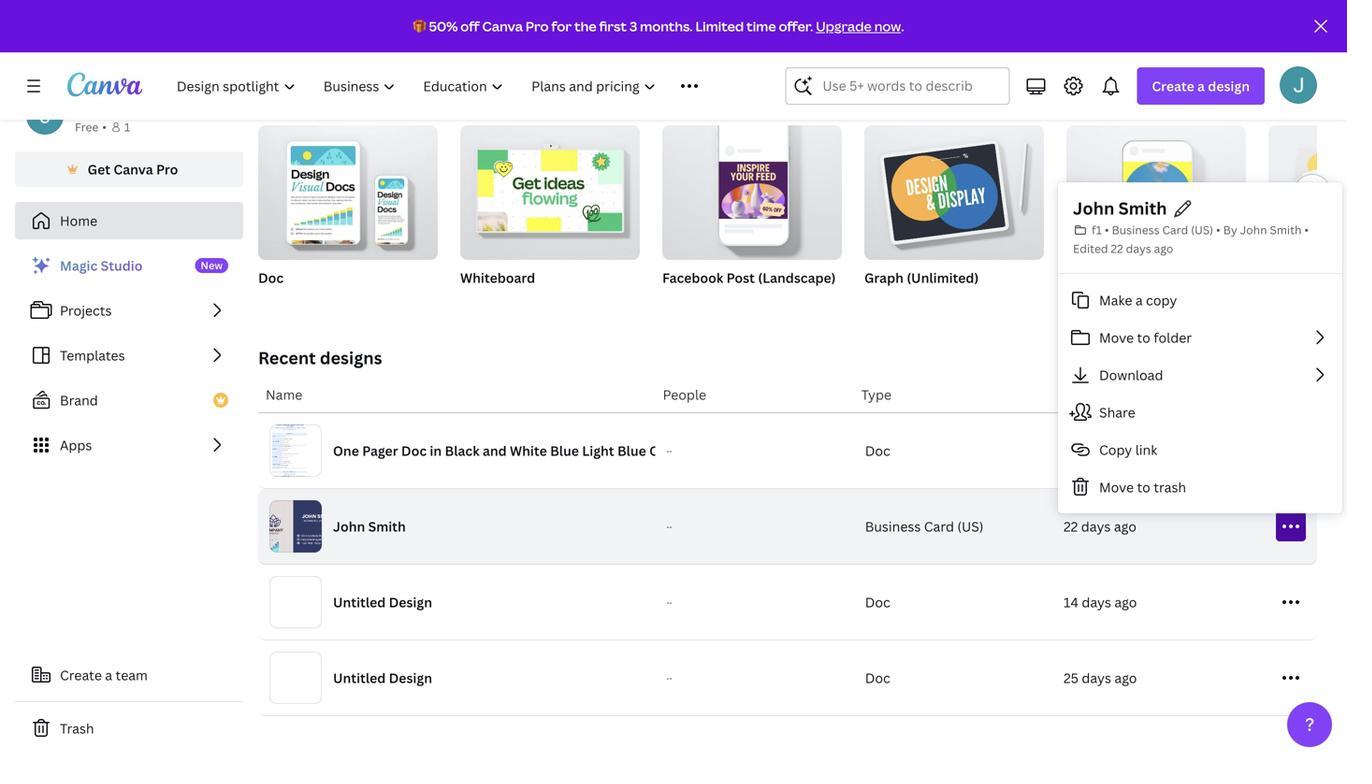 Task type: describe. For each thing, give the bounding box(es) containing it.
(square)
[[1165, 269, 1219, 287]]

brand
[[60, 392, 98, 409]]

canva inside button
[[114, 161, 153, 178]]

graph
[[865, 269, 904, 287]]

first
[[599, 17, 627, 35]]

to for move to trash
[[1138, 479, 1151, 496]]

instagram post (square)
[[1067, 269, 1219, 287]]

0 vertical spatial business
[[1112, 222, 1160, 238]]

f1 link
[[1073, 222, 1102, 238]]

card (landscape) group
[[1269, 125, 1348, 311]]

0 vertical spatial to
[[389, 88, 406, 110]]

get canva pro
[[88, 161, 178, 178]]

smith inside john smith button
[[1119, 197, 1168, 220]]

0 horizontal spatial business card (us)
[[865, 518, 984, 536]]

22 days ago for business card (us)
[[1064, 518, 1137, 536]]

1 blue from the left
[[550, 442, 579, 460]]

22 inside by john smith edited 22 days ago
[[1111, 241, 1124, 256]]

ago inside by john smith edited 22 days ago
[[1155, 241, 1174, 256]]

1 horizontal spatial pro
[[526, 17, 549, 35]]

templates
[[60, 347, 125, 365]]

facebook
[[663, 269, 724, 287]]

0 horizontal spatial business
[[865, 518, 921, 536]]

untitled for 14 days ago
[[333, 594, 386, 612]]

you might want to try...
[[258, 88, 447, 110]]

home
[[60, 212, 97, 230]]

pro inside get canva pro button
[[156, 161, 178, 178]]

whiteboards button
[[543, 0, 613, 58]]

.
[[901, 17, 904, 35]]

light
[[582, 442, 614, 460]]

3 -- from the top
[[667, 598, 672, 608]]

create a design button
[[1137, 67, 1265, 105]]

whiteboards
[[543, 28, 613, 43]]

0 vertical spatial card
[[1163, 222, 1189, 238]]

share button
[[1058, 394, 1343, 431]]

want
[[345, 88, 385, 110]]

people
[[663, 386, 707, 404]]

instagram post (square) group
[[1067, 118, 1247, 311]]

2 vertical spatial card
[[924, 518, 955, 536]]

make
[[1100, 291, 1133, 309]]

might
[[293, 88, 341, 110]]

1
[[124, 119, 130, 135]]

days right 25
[[1082, 670, 1112, 687]]

recent
[[258, 347, 316, 370]]

create a team
[[60, 667, 148, 685]]

one
[[333, 442, 359, 460]]

one pager doc in black and white blue light blue classic professional style
[[333, 442, 812, 460]]

1 -- from the top
[[667, 446, 672, 456]]

upgrade
[[816, 17, 872, 35]]

edited inside by john smith edited 22 days ago
[[1073, 241, 1109, 256]]

post for instagram
[[1134, 269, 1162, 287]]

design for 14 days ago
[[389, 594, 432, 612]]

john inside button
[[1073, 197, 1115, 220]]

doc for 14 days ago
[[865, 594, 891, 612]]

1 horizontal spatial john smith
[[1073, 197, 1168, 220]]

1 vertical spatial john smith
[[333, 518, 406, 536]]

copy link button
[[1058, 431, 1343, 469]]

apps
[[60, 437, 92, 454]]

white
[[510, 442, 547, 460]]

move to trash button
[[1058, 469, 1343, 506]]

type
[[862, 386, 892, 404]]

home link
[[15, 202, 243, 240]]

•
[[102, 119, 107, 135]]

move for move to folder
[[1100, 329, 1134, 347]]

time
[[747, 17, 776, 35]]

download
[[1100, 366, 1164, 384]]

whiteboard group
[[460, 118, 640, 311]]

(landscape)
[[758, 269, 836, 287]]

0 horizontal spatial john
[[333, 518, 365, 536]]

a for team
[[105, 667, 112, 685]]

name
[[266, 386, 303, 404]]

by john smith edited 22 days ago
[[1073, 222, 1302, 256]]

copy
[[1100, 441, 1133, 459]]

make a copy
[[1100, 291, 1178, 309]]

team
[[116, 667, 148, 685]]

doc for 25 days ago
[[865, 670, 891, 687]]

post for facebook
[[727, 269, 755, 287]]

now
[[875, 17, 901, 35]]

get canva pro button
[[15, 152, 243, 187]]

🎁
[[413, 17, 426, 35]]

3
[[630, 17, 638, 35]]

whiteboard
[[460, 269, 535, 287]]

2 vertical spatial smith
[[368, 518, 406, 536]]

by
[[1224, 222, 1238, 238]]

studio
[[101, 257, 143, 275]]

videos
[[874, 28, 911, 43]]

apps link
[[15, 427, 243, 464]]

for
[[552, 17, 572, 35]]

classic
[[650, 442, 694, 460]]

move for move to trash
[[1100, 479, 1134, 496]]

projects
[[60, 302, 112, 320]]

move to folder button
[[1058, 319, 1343, 357]]

offer.
[[779, 17, 814, 35]]

days down share
[[1082, 442, 1111, 460]]

john smith image
[[1280, 66, 1318, 104]]

doc group
[[258, 118, 438, 311]]

a for design
[[1198, 77, 1205, 95]]

free
[[75, 119, 98, 135]]

make a copy button
[[1058, 282, 1343, 319]]

2 blue from the left
[[618, 442, 646, 460]]

off
[[461, 17, 480, 35]]

john smith button
[[1073, 197, 1168, 221]]

22 for business card (us)
[[1064, 518, 1078, 536]]

doc for 22 days ago
[[865, 442, 891, 460]]

social media
[[753, 28, 823, 43]]

docs
[[460, 28, 487, 43]]

download button
[[1058, 357, 1343, 394]]

designs
[[320, 347, 382, 370]]



Task type: vqa. For each thing, say whether or not it's contained in the screenshot.
middle the with
no



Task type: locate. For each thing, give the bounding box(es) containing it.
--
[[667, 446, 672, 456], [667, 522, 672, 532], [667, 598, 672, 608], [667, 673, 672, 684]]

business card (us)
[[1112, 222, 1214, 238], [865, 518, 984, 536]]

2 untitled design from the top
[[333, 670, 432, 687]]

0 horizontal spatial card
[[924, 518, 955, 536]]

22 left copy
[[1064, 442, 1078, 460]]

group for facebook post (landscape)
[[663, 118, 842, 260]]

days inside by john smith edited 22 days ago
[[1126, 241, 1152, 256]]

card (landsc
[[1269, 269, 1348, 287]]

john smith down the pager
[[333, 518, 406, 536]]

to inside move to trash button
[[1138, 479, 1151, 496]]

graph (unlimited)
[[865, 269, 979, 287]]

try...
[[410, 88, 447, 110]]

to left try...
[[389, 88, 406, 110]]

days right 14
[[1082, 594, 1112, 612]]

create left team at the bottom left
[[60, 667, 102, 685]]

1 untitled from the top
[[333, 594, 386, 612]]

ago up instagram post (square) at the top right of page
[[1155, 241, 1174, 256]]

john up f1
[[1073, 197, 1115, 220]]

john smith up f1
[[1073, 197, 1168, 220]]

black
[[445, 442, 480, 460]]

group for doc
[[258, 118, 438, 260]]

1 horizontal spatial john
[[1073, 197, 1115, 220]]

1 vertical spatial john
[[1241, 222, 1268, 238]]

1 horizontal spatial card
[[1163, 222, 1189, 238]]

group for graph (unlimited)
[[865, 118, 1044, 260]]

get
[[88, 161, 110, 178]]

14 days ago
[[1064, 594, 1137, 612]]

2 design from the top
[[389, 670, 432, 687]]

untitled
[[333, 594, 386, 612], [333, 670, 386, 687]]

4 -- from the top
[[667, 673, 672, 684]]

ago down move to trash
[[1114, 518, 1137, 536]]

14
[[1064, 594, 1079, 612]]

move to trash
[[1100, 479, 1187, 496]]

1 horizontal spatial canva
[[482, 17, 523, 35]]

0 vertical spatial create
[[1152, 77, 1195, 95]]

pro left for on the left of the page
[[526, 17, 549, 35]]

1 vertical spatial untitled design
[[333, 670, 432, 687]]

1 vertical spatial pro
[[156, 161, 178, 178]]

22
[[1111, 241, 1124, 256], [1064, 442, 1078, 460], [1064, 518, 1078, 536]]

create left design
[[1152, 77, 1195, 95]]

0 vertical spatial move
[[1100, 329, 1134, 347]]

templates link
[[15, 337, 243, 374]]

2 vertical spatial john
[[333, 518, 365, 536]]

1 horizontal spatial post
[[1134, 269, 1162, 287]]

days up instagram post (square) at the top right of page
[[1126, 241, 1152, 256]]

create for create a design
[[1152, 77, 1195, 95]]

untitled design for 14 days ago
[[333, 594, 432, 612]]

1 vertical spatial card
[[1269, 269, 1299, 287]]

None search field
[[786, 67, 1010, 105]]

canva right off
[[482, 17, 523, 35]]

and
[[483, 442, 507, 460]]

2 horizontal spatial a
[[1198, 77, 1205, 95]]

1 vertical spatial business
[[865, 518, 921, 536]]

to
[[389, 88, 406, 110], [1138, 329, 1151, 347], [1138, 479, 1151, 496]]

22 days ago for doc
[[1064, 442, 1137, 460]]

media
[[789, 28, 823, 43]]

card
[[1163, 222, 1189, 238], [1269, 269, 1299, 287], [924, 518, 955, 536]]

22 days ago down move to trash
[[1064, 518, 1137, 536]]

1 vertical spatial design
[[389, 670, 432, 687]]

canva right get
[[114, 161, 153, 178]]

move to folder
[[1100, 329, 1192, 347]]

doc inside group
[[258, 269, 284, 287]]

1 vertical spatial a
[[1136, 291, 1143, 309]]

1 untitled design from the top
[[333, 594, 432, 612]]

0 vertical spatial untitled design
[[333, 594, 432, 612]]

22 for doc
[[1064, 442, 1078, 460]]

move inside move to trash button
[[1100, 479, 1134, 496]]

list
[[15, 247, 243, 464]]

post
[[727, 269, 755, 287], [1134, 269, 1162, 287]]

1 vertical spatial edited
[[1060, 386, 1101, 404]]

months.
[[640, 17, 693, 35]]

0 horizontal spatial (us)
[[958, 518, 984, 536]]

presentations
[[645, 28, 721, 43]]

22 up instagram
[[1111, 241, 1124, 256]]

2 post from the left
[[1134, 269, 1162, 287]]

1 move from the top
[[1100, 329, 1134, 347]]

1 horizontal spatial a
[[1136, 291, 1143, 309]]

create a design
[[1152, 77, 1250, 95]]

post up make a copy
[[1134, 269, 1162, 287]]

brand link
[[15, 382, 243, 419]]

untitled design for 25 days ago
[[333, 670, 432, 687]]

0 horizontal spatial pro
[[156, 161, 178, 178]]

folder
[[1154, 329, 1192, 347]]

business
[[1112, 222, 1160, 238], [865, 518, 921, 536]]

2 untitled from the top
[[333, 670, 386, 687]]

create a team button
[[15, 657, 243, 694]]

22 days ago down share
[[1064, 442, 1137, 460]]

post inside facebook post (landscape) 'group'
[[727, 269, 755, 287]]

1 vertical spatial smith
[[1270, 222, 1302, 238]]

0 horizontal spatial blue
[[550, 442, 579, 460]]

0 horizontal spatial a
[[105, 667, 112, 685]]

0 vertical spatial smith
[[1119, 197, 1168, 220]]

2 vertical spatial a
[[105, 667, 112, 685]]

ago down share
[[1114, 442, 1137, 460]]

untitled for 25 days ago
[[333, 670, 386, 687]]

(us)
[[1191, 222, 1214, 238], [958, 518, 984, 536]]

copy
[[1146, 291, 1178, 309]]

you
[[258, 88, 289, 110]]

2 horizontal spatial smith
[[1270, 222, 1302, 238]]

professional
[[697, 442, 776, 460]]

social
[[753, 28, 786, 43]]

smith up by john smith edited 22 days ago
[[1119, 197, 1168, 220]]

0 horizontal spatial post
[[727, 269, 755, 287]]

to inside move to folder 'button'
[[1138, 329, 1151, 347]]

top level navigation element
[[165, 67, 741, 105], [165, 67, 741, 105]]

2 -- from the top
[[667, 522, 672, 532]]

0 vertical spatial john smith
[[1073, 197, 1168, 220]]

limited
[[696, 17, 744, 35]]

0 vertical spatial design
[[389, 594, 432, 612]]

john right by
[[1241, 222, 1268, 238]]

to left trash on the bottom of page
[[1138, 479, 1151, 496]]

john
[[1073, 197, 1115, 220], [1241, 222, 1268, 238], [333, 518, 365, 536]]

1 design from the top
[[389, 594, 432, 612]]

card inside group
[[1269, 269, 1299, 287]]

design
[[1208, 77, 1250, 95]]

projects link
[[15, 292, 243, 329]]

(landsc
[[1302, 269, 1348, 287]]

smith down the pager
[[368, 518, 406, 536]]

pro up home link
[[156, 161, 178, 178]]

1 vertical spatial 22 days ago
[[1064, 518, 1137, 536]]

0 horizontal spatial create
[[60, 667, 102, 685]]

edited
[[1073, 241, 1109, 256], [1060, 386, 1101, 404]]

to for move to folder
[[1138, 329, 1151, 347]]

instagram
[[1067, 269, 1131, 287]]

share
[[1100, 404, 1136, 421]]

new
[[201, 258, 223, 272]]

blue left light
[[550, 442, 579, 460]]

a for copy
[[1136, 291, 1143, 309]]

videos button
[[870, 0, 915, 58]]

2 vertical spatial 22
[[1064, 518, 1078, 536]]

1 horizontal spatial smith
[[1119, 197, 1168, 220]]

doc
[[258, 269, 284, 287], [401, 442, 427, 460], [865, 442, 891, 460], [865, 594, 891, 612], [865, 670, 891, 687]]

1 horizontal spatial (us)
[[1191, 222, 1214, 238]]

john inside by john smith edited 22 days ago
[[1241, 222, 1268, 238]]

25
[[1064, 670, 1079, 687]]

in
[[430, 442, 442, 460]]

1 vertical spatial untitled
[[333, 670, 386, 687]]

2 22 days ago from the top
[[1064, 518, 1137, 536]]

blue right light
[[618, 442, 646, 460]]

f1
[[1092, 222, 1102, 238]]

1 horizontal spatial create
[[1152, 77, 1195, 95]]

0 vertical spatial (us)
[[1191, 222, 1214, 238]]

2 horizontal spatial card
[[1269, 269, 1299, 287]]

move down copy
[[1100, 479, 1134, 496]]

1 vertical spatial canva
[[114, 161, 153, 178]]

copy link
[[1100, 441, 1158, 459]]

trash link
[[15, 710, 243, 748]]

0 vertical spatial john
[[1073, 197, 1115, 220]]

link
[[1136, 441, 1158, 459]]

1 vertical spatial to
[[1138, 329, 1151, 347]]

magic
[[60, 257, 98, 275]]

trash
[[1154, 479, 1187, 496]]

days down move to trash
[[1082, 518, 1111, 536]]

0 vertical spatial edited
[[1073, 241, 1109, 256]]

0 vertical spatial canva
[[482, 17, 523, 35]]

the
[[575, 17, 597, 35]]

2 move from the top
[[1100, 479, 1134, 496]]

ago right 25
[[1115, 670, 1138, 687]]

0 vertical spatial pro
[[526, 17, 549, 35]]

days
[[1126, 241, 1152, 256], [1082, 442, 1111, 460], [1082, 518, 1111, 536], [1082, 594, 1112, 612], [1082, 670, 1112, 687]]

pager
[[362, 442, 398, 460]]

group
[[258, 118, 438, 260], [460, 118, 640, 260], [663, 118, 842, 260], [865, 118, 1044, 260], [1067, 118, 1247, 260], [1269, 125, 1348, 260]]

list containing magic studio
[[15, 247, 243, 464]]

1 horizontal spatial blue
[[618, 442, 646, 460]]

recent designs
[[258, 347, 382, 370]]

🎁 50% off canva pro for the first 3 months. limited time offer. upgrade now .
[[413, 17, 904, 35]]

ago right 14
[[1115, 594, 1137, 612]]

0 vertical spatial 22 days ago
[[1064, 442, 1137, 460]]

design
[[389, 594, 432, 612], [389, 670, 432, 687]]

facebook post (landscape) group
[[663, 118, 842, 311]]

a inside button
[[105, 667, 112, 685]]

smith up card (landsc
[[1270, 222, 1302, 238]]

create inside dropdown button
[[1152, 77, 1195, 95]]

a inside button
[[1136, 291, 1143, 309]]

1 22 days ago from the top
[[1064, 442, 1137, 460]]

magic studio
[[60, 257, 143, 275]]

edited down download
[[1060, 386, 1101, 404]]

a left team at the bottom left
[[105, 667, 112, 685]]

post inside "instagram post (square)" group
[[1134, 269, 1162, 287]]

smith inside by john smith edited 22 days ago
[[1270, 222, 1302, 238]]

0 vertical spatial a
[[1198, 77, 1205, 95]]

graph (unlimited) group
[[865, 118, 1044, 311]]

1 horizontal spatial business card (us)
[[1112, 222, 1214, 238]]

0 vertical spatial untitled
[[333, 594, 386, 612]]

to left the 'folder'
[[1138, 329, 1151, 347]]

move inside move to folder 'button'
[[1100, 329, 1134, 347]]

a left design
[[1198, 77, 1205, 95]]

0 horizontal spatial smith
[[368, 518, 406, 536]]

design for 25 days ago
[[389, 670, 432, 687]]

22 up 14
[[1064, 518, 1078, 536]]

edited down f1 link
[[1073, 241, 1109, 256]]

trash
[[60, 720, 94, 738]]

Search search field
[[823, 68, 973, 104]]

free •
[[75, 119, 107, 135]]

22 days ago
[[1064, 442, 1137, 460], [1064, 518, 1137, 536]]

post right facebook
[[727, 269, 755, 287]]

style
[[779, 442, 812, 460]]

1 post from the left
[[727, 269, 755, 287]]

create for create a team
[[60, 667, 102, 685]]

facebook post (landscape)
[[663, 269, 836, 287]]

social media button
[[753, 0, 823, 58]]

2 vertical spatial to
[[1138, 479, 1151, 496]]

2 horizontal spatial john
[[1241, 222, 1268, 238]]

1 vertical spatial move
[[1100, 479, 1134, 496]]

a left copy
[[1136, 291, 1143, 309]]

move down 'make'
[[1100, 329, 1134, 347]]

group for whiteboard
[[460, 118, 640, 260]]

a inside dropdown button
[[1198, 77, 1205, 95]]

1 horizontal spatial business
[[1112, 222, 1160, 238]]

50%
[[429, 17, 458, 35]]

0 vertical spatial business card (us)
[[1112, 222, 1214, 238]]

1 vertical spatial (us)
[[958, 518, 984, 536]]

1 vertical spatial business card (us)
[[865, 518, 984, 536]]

0 vertical spatial 22
[[1111, 241, 1124, 256]]

john down one
[[333, 518, 365, 536]]

0 horizontal spatial canva
[[114, 161, 153, 178]]

create inside button
[[60, 667, 102, 685]]

1 vertical spatial 22
[[1064, 442, 1078, 460]]

0 horizontal spatial john smith
[[333, 518, 406, 536]]

1 vertical spatial create
[[60, 667, 102, 685]]



